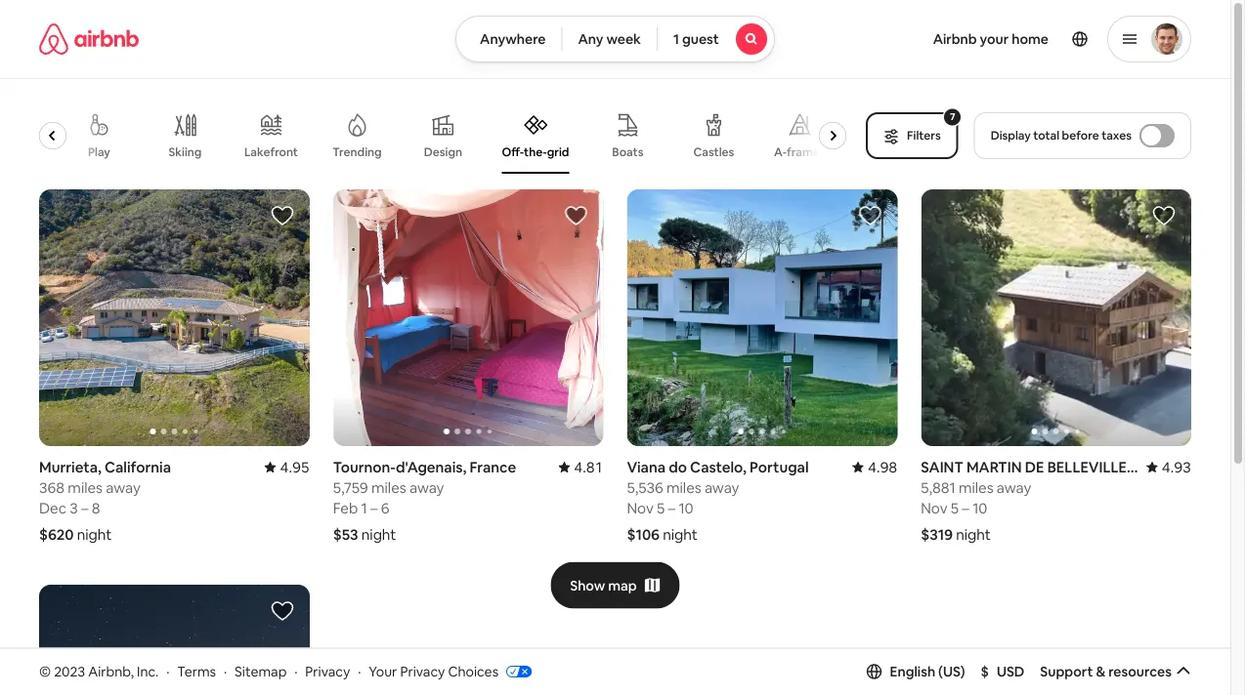 Task type: vqa. For each thing, say whether or not it's contained in the screenshot.
9 inside Barbados, Barbados 4,290 miles away 5 nights · Dec 9 – 14 $2,500 total before taxes
no



Task type: locate. For each thing, give the bounding box(es) containing it.
miles down do
[[667, 478, 701, 497]]

airbnb your home
[[933, 30, 1049, 48]]

5 down 5,536
[[657, 499, 665, 518]]

0 vertical spatial 1
[[673, 30, 679, 48]]

· left your
[[358, 663, 361, 681]]

your privacy choices
[[369, 663, 499, 681]]

away inside murrieta, california 368 miles away dec 3 – 8 $620 night
[[106, 478, 140, 497]]

368
[[39, 478, 65, 497]]

group for 5,881 miles away nov 5 – 10 $319 night
[[921, 190, 1191, 447]]

3 night from the left
[[663, 525, 698, 544]]

1 horizontal spatial privacy
[[400, 663, 445, 681]]

any week button
[[562, 16, 658, 63]]

away down d'agenais,
[[410, 478, 444, 497]]

1 vertical spatial 1
[[361, 499, 367, 518]]

1 horizontal spatial 1
[[673, 30, 679, 48]]

0 horizontal spatial 5
[[657, 499, 665, 518]]

play
[[88, 145, 111, 160]]

–
[[81, 499, 88, 518], [370, 499, 378, 518], [668, 499, 676, 518], [962, 499, 969, 518]]

5,881 miles away nov 5 – 10 $319 night
[[921, 478, 1031, 544]]

8
[[92, 499, 100, 518]]

support & resources
[[1040, 663, 1172, 681]]

· right the terms in the bottom left of the page
[[224, 663, 227, 681]]

– inside 5,881 miles away nov 5 – 10 $319 night
[[962, 499, 969, 518]]

·
[[166, 663, 170, 681], [224, 663, 227, 681], [294, 663, 298, 681], [358, 663, 361, 681]]

away
[[106, 478, 140, 497], [410, 478, 444, 497], [705, 478, 739, 497], [997, 478, 1031, 497]]

away right 5,881
[[997, 478, 1031, 497]]

grid
[[548, 144, 570, 160]]

1 away from the left
[[106, 478, 140, 497]]

1 · from the left
[[166, 663, 170, 681]]

display total before taxes
[[991, 128, 1132, 143]]

nov down 5,881
[[921, 499, 948, 518]]

1 miles from the left
[[68, 478, 103, 497]]

week
[[606, 30, 641, 48]]

0 horizontal spatial privacy
[[305, 663, 350, 681]]

filters
[[907, 128, 941, 143]]

1 left the guest
[[673, 30, 679, 48]]

None search field
[[456, 16, 775, 63]]

3 miles from the left
[[667, 478, 701, 497]]

miles right 5,881
[[959, 478, 994, 497]]

1 guest
[[673, 30, 719, 48]]

nov
[[627, 499, 654, 518], [921, 499, 948, 518]]

the-
[[524, 144, 548, 160]]

miles inside murrieta, california 368 miles away dec 3 – 8 $620 night
[[68, 478, 103, 497]]

privacy right your
[[400, 663, 445, 681]]

privacy left your
[[305, 663, 350, 681]]

2 10 from the left
[[973, 499, 988, 518]]

your privacy choices link
[[369, 663, 532, 682]]

english
[[890, 663, 936, 681]]

4 miles from the left
[[959, 478, 994, 497]]

off-the-grid
[[502, 144, 570, 160]]

add to wishlist: zagora, morocco image
[[270, 600, 294, 623]]

1 horizontal spatial 10
[[973, 499, 988, 518]]

2 nov from the left
[[921, 499, 948, 518]]

inc.
[[137, 663, 159, 681]]

2 night from the left
[[361, 525, 396, 544]]

night down the 8
[[77, 525, 112, 544]]

miles
[[68, 478, 103, 497], [371, 478, 406, 497], [667, 478, 701, 497], [959, 478, 994, 497]]

1 5 from the left
[[657, 499, 665, 518]]

5 inside viana do castelo, portugal 5,536 miles away nov 5 – 10 $106 night
[[657, 499, 665, 518]]

usd
[[997, 663, 1025, 681]]

night right $319
[[956, 525, 991, 544]]

terms link
[[177, 663, 216, 681]]

1 nov from the left
[[627, 499, 654, 518]]

1 privacy from the left
[[305, 663, 350, 681]]

0 horizontal spatial 1
[[361, 499, 367, 518]]

group containing off-the-grid
[[0, 98, 854, 174]]

1 10 from the left
[[679, 499, 694, 518]]

2 away from the left
[[410, 478, 444, 497]]

group for murrieta, california 368 miles away dec 3 – 8 $620 night
[[39, 190, 310, 447]]

night inside viana do castelo, portugal 5,536 miles away nov 5 – 10 $106 night
[[663, 525, 698, 544]]

off-
[[502, 144, 524, 160]]

3 · from the left
[[294, 663, 298, 681]]

group
[[0, 98, 854, 174], [39, 190, 310, 447], [333, 190, 604, 447], [627, 190, 898, 447], [921, 190, 1191, 447], [39, 585, 310, 696]]

$53
[[333, 525, 358, 544]]

miles up the 8
[[68, 478, 103, 497]]

anywhere button
[[456, 16, 562, 63]]

miles inside 5,881 miles away nov 5 – 10 $319 night
[[959, 478, 994, 497]]

add to wishlist: saint martin de belleville, france image
[[1152, 204, 1176, 228]]

support
[[1040, 663, 1093, 681]]

castles
[[694, 145, 735, 160]]

away down castelo,
[[705, 478, 739, 497]]

miles up 6
[[371, 478, 406, 497]]

3
[[70, 499, 78, 518]]

nov down 5,536
[[627, 499, 654, 518]]

1 horizontal spatial 5
[[951, 499, 959, 518]]

2023
[[54, 663, 85, 681]]

5
[[657, 499, 665, 518], [951, 499, 959, 518]]

· right inc.
[[166, 663, 170, 681]]

4.81
[[574, 458, 604, 477]]

4 night from the left
[[956, 525, 991, 544]]

$ usd
[[981, 663, 1025, 681]]

design
[[425, 145, 463, 160]]

nov inside 5,881 miles away nov 5 – 10 $319 night
[[921, 499, 948, 518]]

terms
[[177, 663, 216, 681]]

2 privacy from the left
[[400, 663, 445, 681]]

1 horizontal spatial nov
[[921, 499, 948, 518]]

4 away from the left
[[997, 478, 1031, 497]]

2 miles from the left
[[371, 478, 406, 497]]

10 inside viana do castelo, portugal 5,536 miles away nov 5 – 10 $106 night
[[679, 499, 694, 518]]

3 away from the left
[[705, 478, 739, 497]]

1 night from the left
[[77, 525, 112, 544]]

5,536
[[627, 478, 663, 497]]

4 – from the left
[[962, 499, 969, 518]]

miles inside tournon-d'agenais, france 5,759 miles away feb 1 – 6 $53 night
[[371, 478, 406, 497]]

privacy
[[305, 663, 350, 681], [400, 663, 445, 681]]

your
[[369, 663, 397, 681]]

0 horizontal spatial 10
[[679, 499, 694, 518]]

4.93
[[1162, 458, 1191, 477]]

10
[[679, 499, 694, 518], [973, 499, 988, 518]]

· left privacy link
[[294, 663, 298, 681]]

night right $106
[[663, 525, 698, 544]]

choices
[[448, 663, 499, 681]]

2 5 from the left
[[951, 499, 959, 518]]

night down 6
[[361, 525, 396, 544]]

0 horizontal spatial nov
[[627, 499, 654, 518]]

4.95
[[280, 458, 310, 477]]

away down california
[[106, 478, 140, 497]]

profile element
[[798, 0, 1191, 78]]

portugal
[[750, 458, 809, 477]]

1 right the feb
[[361, 499, 367, 518]]

france
[[470, 458, 516, 477]]

3 – from the left
[[668, 499, 676, 518]]

feb
[[333, 499, 358, 518]]

skiing
[[169, 145, 202, 160]]

1 – from the left
[[81, 499, 88, 518]]

your
[[980, 30, 1009, 48]]

show map
[[570, 577, 637, 595]]

1
[[673, 30, 679, 48], [361, 499, 367, 518]]

5 down 5,881
[[951, 499, 959, 518]]

1 guest button
[[657, 16, 775, 63]]

2 – from the left
[[370, 499, 378, 518]]

murrieta,
[[39, 458, 101, 477]]

privacy link
[[305, 663, 350, 681]]

resources
[[1109, 663, 1172, 681]]

show
[[570, 577, 605, 595]]

night inside tournon-d'agenais, france 5,759 miles away feb 1 – 6 $53 night
[[361, 525, 396, 544]]

total
[[1033, 128, 1060, 143]]

4 · from the left
[[358, 663, 361, 681]]



Task type: describe. For each thing, give the bounding box(es) containing it.
4.98
[[868, 458, 898, 477]]

4.98 out of 5 average rating image
[[852, 458, 898, 477]]

&
[[1096, 663, 1106, 681]]

add to wishlist: murrieta, california image
[[270, 204, 294, 228]]

4.93 out of 5 average rating image
[[1146, 458, 1191, 477]]

tournon-d'agenais, france 5,759 miles away feb 1 – 6 $53 night
[[333, 458, 516, 544]]

©
[[39, 663, 51, 681]]

taxes
[[1102, 128, 1132, 143]]

display
[[991, 128, 1031, 143]]

1 inside button
[[673, 30, 679, 48]]

d'agenais,
[[396, 458, 466, 477]]

dec
[[39, 499, 66, 518]]

sitemap
[[235, 663, 287, 681]]

add to wishlist: viana do castelo, portugal image
[[858, 204, 882, 228]]

before
[[1062, 128, 1099, 143]]

add to wishlist: tournon-d'agenais, france image
[[564, 204, 588, 228]]

viana
[[627, 458, 666, 477]]

guest
[[682, 30, 719, 48]]

support & resources button
[[1040, 663, 1191, 681]]

english (us) button
[[867, 663, 965, 681]]

5,881
[[921, 478, 956, 497]]

airbnb,
[[88, 663, 134, 681]]

murrieta, california 368 miles away dec 3 – 8 $620 night
[[39, 458, 171, 544]]

a-frames
[[775, 145, 826, 160]]

2 · from the left
[[224, 663, 227, 681]]

$620
[[39, 525, 74, 544]]

$106
[[627, 525, 660, 544]]

boats
[[613, 145, 644, 160]]

viana do castelo, portugal 5,536 miles away nov 5 – 10 $106 night
[[627, 458, 809, 544]]

night inside murrieta, california 368 miles away dec 3 – 8 $620 night
[[77, 525, 112, 544]]

– inside tournon-d'agenais, france 5,759 miles away feb 1 – 6 $53 night
[[370, 499, 378, 518]]

$
[[981, 663, 989, 681]]

group for viana do castelo, portugal 5,536 miles away nov 5 – 10 $106 night
[[627, 190, 898, 447]]

nov inside viana do castelo, portugal 5,536 miles away nov 5 – 10 $106 night
[[627, 499, 654, 518]]

group for tournon-d'agenais, france 5,759 miles away feb 1 – 6 $53 night
[[333, 190, 604, 447]]

display total before taxes button
[[974, 112, 1191, 159]]

do
[[669, 458, 687, 477]]

sitemap link
[[235, 663, 287, 681]]

1 inside tournon-d'agenais, france 5,759 miles away feb 1 – 6 $53 night
[[361, 499, 367, 518]]

any week
[[578, 30, 641, 48]]

night inside 5,881 miles away nov 5 – 10 $319 night
[[956, 525, 991, 544]]

away inside viana do castelo, portugal 5,536 miles away nov 5 – 10 $106 night
[[705, 478, 739, 497]]

none search field containing anywhere
[[456, 16, 775, 63]]

– inside murrieta, california 368 miles away dec 3 – 8 $620 night
[[81, 499, 88, 518]]

© 2023 airbnb, inc. ·
[[39, 663, 170, 681]]

show map button
[[551, 563, 680, 610]]

anywhere
[[480, 30, 546, 48]]

california
[[105, 458, 171, 477]]

4.81 out of 5 average rating image
[[558, 458, 604, 477]]

$319
[[921, 525, 953, 544]]

5,759
[[333, 478, 368, 497]]

airbnb your home link
[[921, 19, 1060, 60]]

10 inside 5,881 miles away nov 5 – 10 $319 night
[[973, 499, 988, 518]]

trending
[[333, 145, 382, 160]]

6
[[381, 499, 390, 518]]

castelo,
[[690, 458, 747, 477]]

away inside tournon-d'agenais, france 5,759 miles away feb 1 – 6 $53 night
[[410, 478, 444, 497]]

away inside 5,881 miles away nov 5 – 10 $319 night
[[997, 478, 1031, 497]]

4.95 out of 5 average rating image
[[264, 458, 310, 477]]

terms · sitemap · privacy
[[177, 663, 350, 681]]

a-
[[775, 145, 787, 160]]

home
[[1012, 30, 1049, 48]]

frames
[[787, 145, 826, 160]]

english (us)
[[890, 663, 965, 681]]

5 inside 5,881 miles away nov 5 – 10 $319 night
[[951, 499, 959, 518]]

airbnb
[[933, 30, 977, 48]]

miles inside viana do castelo, portugal 5,536 miles away nov 5 – 10 $106 night
[[667, 478, 701, 497]]

– inside viana do castelo, portugal 5,536 miles away nov 5 – 10 $106 night
[[668, 499, 676, 518]]

any
[[578, 30, 603, 48]]

filters button
[[866, 112, 959, 159]]

map
[[608, 577, 637, 595]]

(us)
[[938, 663, 965, 681]]

tournon-
[[333, 458, 396, 477]]

lakefront
[[245, 145, 299, 160]]



